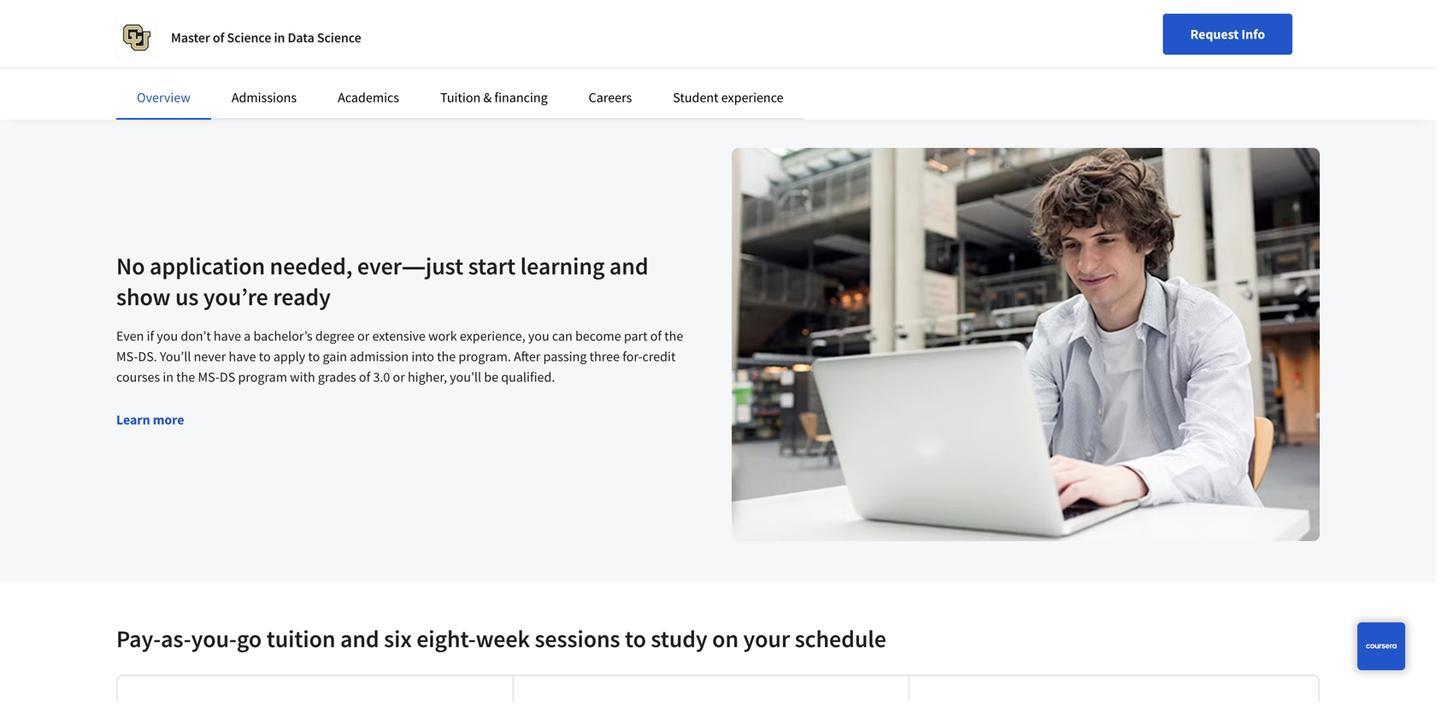 Task type: describe. For each thing, give the bounding box(es) containing it.
data
[[288, 29, 315, 46]]

go
[[237, 624, 262, 654]]

academics link
[[338, 89, 399, 106]]

tuition
[[440, 89, 481, 106]]

overview
[[137, 89, 191, 106]]

3.0
[[373, 369, 390, 386]]

sessions
[[535, 624, 620, 654]]

student
[[673, 89, 719, 106]]

university of colorado boulder logo image
[[116, 17, 157, 58]]

can
[[552, 327, 573, 345]]

you're
[[203, 282, 268, 312]]

master
[[171, 29, 210, 46]]

financing
[[495, 89, 548, 106]]

pay-
[[116, 624, 161, 654]]

after
[[514, 348, 541, 365]]

be
[[484, 369, 499, 386]]

us
[[175, 282, 199, 312]]

courses
[[116, 369, 160, 386]]

with
[[290, 369, 315, 386]]

1 you from the left
[[157, 327, 178, 345]]

for-
[[623, 348, 643, 365]]

no
[[116, 251, 145, 281]]

show
[[116, 282, 171, 312]]

work
[[429, 327, 457, 345]]

master of science in data science
[[171, 29, 361, 46]]

0 vertical spatial or
[[357, 327, 370, 345]]

admission
[[350, 348, 409, 365]]

0 horizontal spatial to
[[259, 348, 271, 365]]

learn more
[[116, 411, 184, 428]]

gain
[[323, 348, 347, 365]]

a
[[244, 327, 251, 345]]

1 horizontal spatial ms-
[[198, 369, 220, 386]]

&
[[484, 89, 492, 106]]

1 horizontal spatial or
[[393, 369, 405, 386]]

if
[[147, 327, 154, 345]]

1 horizontal spatial of
[[359, 369, 371, 386]]

and inside no application needed, ever―just start learning and show us you're ready
[[610, 251, 649, 281]]

tuition
[[267, 624, 336, 654]]

become
[[576, 327, 621, 345]]

learning
[[520, 251, 605, 281]]

info
[[1242, 26, 1266, 43]]

careers
[[589, 89, 632, 106]]

apply
[[274, 348, 306, 365]]

program
[[238, 369, 287, 386]]

2 list item from the left
[[514, 676, 910, 701]]

part
[[624, 327, 648, 345]]

no application needed, ever―just start learning and show us you're ready
[[116, 251, 649, 312]]

you-
[[191, 624, 237, 654]]

tuition & financing
[[440, 89, 548, 106]]

start
[[468, 251, 516, 281]]

student experience link
[[673, 89, 784, 106]]

2 vertical spatial the
[[176, 369, 195, 386]]

extensive
[[372, 327, 426, 345]]

passing
[[544, 348, 587, 365]]

study
[[651, 624, 708, 654]]

three
[[590, 348, 620, 365]]

0 horizontal spatial ms-
[[116, 348, 138, 365]]



Task type: locate. For each thing, give the bounding box(es) containing it.
experience,
[[460, 327, 526, 345]]

1 horizontal spatial science
[[317, 29, 361, 46]]

list item
[[118, 676, 514, 701], [514, 676, 910, 701]]

degree
[[315, 327, 355, 345]]

1 vertical spatial and
[[340, 624, 379, 654]]

1 vertical spatial or
[[393, 369, 405, 386]]

on
[[713, 624, 739, 654]]

of right part
[[651, 327, 662, 345]]

even
[[116, 327, 144, 345]]

don't
[[181, 327, 211, 345]]

science
[[227, 29, 271, 46], [317, 29, 361, 46]]

grades
[[318, 369, 356, 386]]

2 horizontal spatial to
[[625, 624, 646, 654]]

have down a
[[229, 348, 256, 365]]

bachelor's
[[254, 327, 313, 345]]

you up after
[[528, 327, 550, 345]]

into
[[412, 348, 434, 365]]

request info
[[1191, 26, 1266, 43]]

2 horizontal spatial the
[[665, 327, 684, 345]]

1 horizontal spatial and
[[610, 251, 649, 281]]

never
[[194, 348, 226, 365]]

of
[[213, 29, 224, 46], [651, 327, 662, 345], [359, 369, 371, 386]]

1 vertical spatial the
[[437, 348, 456, 365]]

ds.
[[138, 348, 157, 365]]

ds
[[220, 369, 235, 386]]

your
[[744, 624, 790, 654]]

experience
[[722, 89, 784, 106]]

0 vertical spatial ms-
[[116, 348, 138, 365]]

1 horizontal spatial you
[[528, 327, 550, 345]]

1 vertical spatial in
[[163, 369, 174, 386]]

in inside even if you don't have a bachelor's degree or extensive work experience, you can become part of the ms-ds. you'll never have to apply to gain admission into the program.  after passing three for-credit courses in the ms-ds program with grades of 3.0 or higher, you'll be qualified.
[[163, 369, 174, 386]]

have
[[214, 327, 241, 345], [229, 348, 256, 365]]

ms-
[[116, 348, 138, 365], [198, 369, 220, 386]]

0 horizontal spatial in
[[163, 369, 174, 386]]

and left "six"
[[340, 624, 379, 654]]

1 vertical spatial have
[[229, 348, 256, 365]]

tuition & financing link
[[440, 89, 548, 106]]

as-
[[161, 624, 191, 654]]

application
[[150, 251, 265, 281]]

ever―just
[[357, 251, 464, 281]]

2 vertical spatial of
[[359, 369, 371, 386]]

to left study
[[625, 624, 646, 654]]

request info button
[[1163, 14, 1293, 55]]

learn more link
[[116, 411, 184, 428]]

overview link
[[137, 89, 191, 106]]

list
[[116, 675, 1320, 701]]

admissions link
[[232, 89, 297, 106]]

schedule
[[795, 624, 887, 654]]

student experience
[[673, 89, 784, 106]]

1 vertical spatial of
[[651, 327, 662, 345]]

1 vertical spatial ms-
[[198, 369, 220, 386]]

or up admission at the left of the page
[[357, 327, 370, 345]]

week
[[476, 624, 530, 654]]

2 science from the left
[[317, 29, 361, 46]]

1 horizontal spatial the
[[437, 348, 456, 365]]

science right data
[[317, 29, 361, 46]]

the down you'll
[[176, 369, 195, 386]]

more
[[153, 411, 184, 428]]

request
[[1191, 26, 1239, 43]]

to left gain
[[308, 348, 320, 365]]

science left data
[[227, 29, 271, 46]]

1 horizontal spatial in
[[274, 29, 285, 46]]

to
[[259, 348, 271, 365], [308, 348, 320, 365], [625, 624, 646, 654]]

1 list item from the left
[[118, 676, 514, 701]]

the down work
[[437, 348, 456, 365]]

2 you from the left
[[528, 327, 550, 345]]

higher,
[[408, 369, 447, 386]]

0 horizontal spatial of
[[213, 29, 224, 46]]

0 vertical spatial of
[[213, 29, 224, 46]]

0 vertical spatial have
[[214, 327, 241, 345]]

embedded module image image
[[791, 0, 1227, 66]]

or right the '3.0' on the left bottom of page
[[393, 369, 405, 386]]

the
[[665, 327, 684, 345], [437, 348, 456, 365], [176, 369, 195, 386]]

even if you don't have a bachelor's degree or extensive work experience, you can become part of the ms-ds. you'll never have to apply to gain admission into the program.  after passing three for-credit courses in the ms-ds program with grades of 3.0 or higher, you'll be qualified.
[[116, 327, 684, 386]]

in
[[274, 29, 285, 46], [163, 369, 174, 386]]

you'll
[[450, 369, 482, 386]]

0 horizontal spatial science
[[227, 29, 271, 46]]

0 horizontal spatial you
[[157, 327, 178, 345]]

you
[[157, 327, 178, 345], [528, 327, 550, 345]]

ready
[[273, 282, 331, 312]]

2 horizontal spatial of
[[651, 327, 662, 345]]

have left a
[[214, 327, 241, 345]]

eight-
[[417, 624, 476, 654]]

of right "master"
[[213, 29, 224, 46]]

program.
[[459, 348, 511, 365]]

list item down tuition
[[118, 676, 514, 701]]

and right learning on the left of page
[[610, 251, 649, 281]]

careers link
[[589, 89, 632, 106]]

academics
[[338, 89, 399, 106]]

pay-as-you-go tuition and six eight-week sessions to study on your schedule
[[116, 624, 887, 654]]

or
[[357, 327, 370, 345], [393, 369, 405, 386]]

0 horizontal spatial and
[[340, 624, 379, 654]]

0 vertical spatial the
[[665, 327, 684, 345]]

list item down on
[[514, 676, 910, 701]]

needed,
[[270, 251, 353, 281]]

qualified.
[[501, 369, 555, 386]]

and
[[610, 251, 649, 281], [340, 624, 379, 654]]

ms- down never
[[198, 369, 220, 386]]

in left data
[[274, 29, 285, 46]]

0 vertical spatial in
[[274, 29, 285, 46]]

0 horizontal spatial the
[[176, 369, 195, 386]]

1 science from the left
[[227, 29, 271, 46]]

credit
[[643, 348, 676, 365]]

the up credit
[[665, 327, 684, 345]]

to up program
[[259, 348, 271, 365]]

six
[[384, 624, 412, 654]]

ms- down even
[[116, 348, 138, 365]]

in down you'll
[[163, 369, 174, 386]]

admissions
[[232, 89, 297, 106]]

learn
[[116, 411, 150, 428]]

1 horizontal spatial to
[[308, 348, 320, 365]]

you'll
[[160, 348, 191, 365]]

of left the '3.0' on the left bottom of page
[[359, 369, 371, 386]]

0 horizontal spatial or
[[357, 327, 370, 345]]

you right if
[[157, 327, 178, 345]]

0 vertical spatial and
[[610, 251, 649, 281]]



Task type: vqa. For each thing, say whether or not it's contained in the screenshot.
ready
yes



